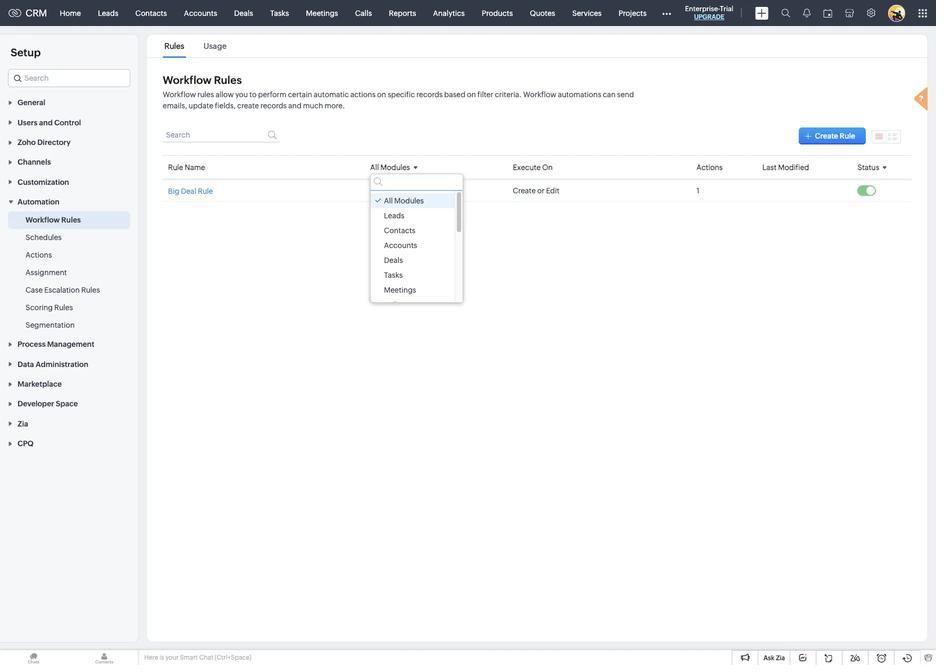 Task type: describe. For each thing, give the bounding box(es) containing it.
create
[[237, 102, 259, 110]]

calls inside calls link
[[355, 9, 372, 17]]

0 horizontal spatial contacts
[[135, 9, 167, 17]]

deals link
[[226, 0, 262, 26]]

1 vertical spatial deals
[[373, 187, 392, 195]]

case escalation rules
[[26, 286, 100, 295]]

and inside dropdown button
[[39, 118, 53, 127]]

control
[[54, 118, 81, 127]]

assignment link
[[26, 268, 67, 278]]

products link
[[473, 0, 521, 26]]

is
[[160, 655, 164, 662]]

profile image
[[888, 5, 905, 22]]

deals inside tree
[[384, 256, 403, 265]]

1 horizontal spatial records
[[416, 90, 443, 99]]

to
[[249, 90, 257, 99]]

create rule
[[815, 132, 855, 140]]

actions
[[350, 90, 376, 99]]

rule inside button
[[840, 132, 855, 140]]

much
[[303, 102, 323, 110]]

list containing rules
[[155, 35, 236, 57]]

contacts image
[[71, 651, 138, 666]]

tasks link
[[262, 0, 297, 26]]

automation button
[[0, 192, 138, 212]]

administration
[[36, 360, 88, 369]]

0 vertical spatial meetings
[[306, 9, 338, 17]]

criteria.
[[495, 90, 522, 99]]

marketplace
[[18, 380, 62, 389]]

contacts link
[[127, 0, 175, 26]]

space
[[56, 400, 78, 409]]

segmentation
[[26, 321, 75, 330]]

search image
[[781, 9, 790, 18]]

workflow rules allow you to perform certain automatic actions on specific records based on filter criteria. workflow automations can send emails, update fields, create records and much more.
[[163, 90, 634, 110]]

on
[[542, 163, 553, 172]]

Status field
[[858, 160, 891, 174]]

1 vertical spatial zia
[[776, 655, 785, 663]]

automation region
[[0, 212, 138, 335]]

big deal rule link
[[168, 187, 213, 196]]

big
[[168, 187, 179, 196]]

signals element
[[797, 0, 817, 26]]

allow
[[216, 90, 234, 99]]

customization button
[[0, 172, 138, 192]]

cpq
[[18, 440, 34, 448]]

or
[[537, 187, 545, 195]]

all modules inside all modules field
[[370, 163, 410, 172]]

1 vertical spatial records
[[261, 102, 287, 110]]

(ctrl+space)
[[215, 655, 251, 662]]

create rule button
[[799, 128, 866, 145]]

ask zia
[[763, 655, 785, 663]]

users and control button
[[0, 112, 138, 132]]

accounts inside 'link'
[[184, 9, 217, 17]]

zoho directory button
[[0, 132, 138, 152]]

specific
[[388, 90, 415, 99]]

smart
[[180, 655, 198, 662]]

channels
[[18, 158, 51, 167]]

channels button
[[0, 152, 138, 172]]

calls link
[[347, 0, 380, 26]]

and inside workflow rules allow you to perform certain automatic actions on specific records based on filter criteria. workflow automations can send emails, update fields, create records and much more.
[[288, 102, 302, 110]]

execute on
[[513, 163, 553, 172]]

create menu image
[[755, 7, 769, 19]]

1 on from the left
[[377, 90, 386, 99]]

developer space
[[18, 400, 78, 409]]

segmentation link
[[26, 320, 75, 331]]

workflow rules link
[[26, 215, 81, 226]]

deal
[[181, 187, 196, 196]]

reports link
[[380, 0, 425, 26]]

workflow rules inside automation region
[[26, 216, 81, 224]]

big deal rule
[[168, 187, 213, 196]]

1 horizontal spatial workflow rules
[[163, 74, 242, 86]]

rules inside "link"
[[61, 216, 81, 224]]

1 vertical spatial tasks
[[384, 271, 403, 280]]

1 horizontal spatial contacts
[[384, 227, 415, 235]]

rules link
[[163, 41, 186, 51]]

services link
[[564, 0, 610, 26]]

home
[[60, 9, 81, 17]]

calendar image
[[823, 9, 832, 17]]

0 horizontal spatial rule
[[168, 163, 183, 172]]

rules right escalation
[[81, 286, 100, 295]]

setup
[[11, 46, 41, 59]]

all for all modules field
[[370, 163, 379, 172]]

general
[[18, 99, 45, 107]]

ask
[[763, 655, 775, 663]]

process management
[[18, 341, 94, 349]]

accounts link
[[175, 0, 226, 26]]

modified
[[778, 163, 809, 172]]

workflow up rules on the left of the page
[[163, 74, 212, 86]]

you
[[235, 90, 248, 99]]

zoho
[[18, 138, 36, 147]]

your
[[165, 655, 179, 662]]

automation
[[18, 198, 59, 206]]

chats image
[[0, 651, 67, 666]]

execute
[[513, 163, 541, 172]]

meetings link
[[297, 0, 347, 26]]

send
[[617, 90, 634, 99]]



Task type: locate. For each thing, give the bounding box(es) containing it.
All Modules field
[[370, 160, 422, 174]]

assignment
[[26, 269, 67, 277]]

automations
[[558, 90, 601, 99]]

0 horizontal spatial records
[[261, 102, 287, 110]]

rule name
[[168, 163, 205, 172]]

status
[[858, 163, 879, 172]]

zia
[[18, 420, 28, 429], [776, 655, 785, 663]]

on
[[377, 90, 386, 99], [467, 90, 476, 99]]

update
[[189, 102, 213, 110]]

0 vertical spatial workflow rules
[[163, 74, 242, 86]]

2 on from the left
[[467, 90, 476, 99]]

zoho directory
[[18, 138, 71, 147]]

1 vertical spatial and
[[39, 118, 53, 127]]

1 vertical spatial leads
[[384, 212, 404, 220]]

1 vertical spatial modules
[[394, 197, 424, 205]]

1 horizontal spatial accounts
[[384, 241, 417, 250]]

fields,
[[215, 102, 236, 110]]

0 horizontal spatial actions
[[26, 251, 52, 260]]

search text field up general dropdown button
[[9, 70, 130, 87]]

leads link
[[89, 0, 127, 26]]

0 vertical spatial actions
[[696, 163, 723, 172]]

on left filter
[[467, 90, 476, 99]]

emails,
[[163, 102, 187, 110]]

upgrade
[[694, 13, 724, 21]]

all inside tree
[[384, 197, 393, 205]]

list
[[155, 35, 236, 57]]

0 vertical spatial all modules
[[370, 163, 410, 172]]

filter
[[477, 90, 493, 99]]

calls inside tree
[[384, 301, 401, 310]]

crm
[[26, 7, 47, 19]]

profile element
[[882, 0, 912, 26]]

leads down all modules field
[[384, 212, 404, 220]]

workflow rules up schedules link
[[26, 216, 81, 224]]

meetings inside tree
[[384, 286, 416, 295]]

escalation
[[44, 286, 80, 295]]

1 horizontal spatial leads
[[384, 212, 404, 220]]

chat
[[199, 655, 213, 662]]

0 horizontal spatial zia
[[18, 420, 28, 429]]

rules down case escalation rules
[[54, 304, 73, 312]]

all inside field
[[370, 163, 379, 172]]

None search field
[[371, 174, 462, 191]]

contacts
[[135, 9, 167, 17], [384, 227, 415, 235]]

tree containing all modules
[[371, 191, 462, 313]]

0 vertical spatial leads
[[98, 9, 118, 17]]

actions up 1
[[696, 163, 723, 172]]

workflow inside "link"
[[26, 216, 60, 224]]

0 horizontal spatial meetings
[[306, 9, 338, 17]]

Other Modules field
[[655, 5, 678, 22]]

quotes
[[530, 9, 555, 17]]

modules inside field
[[380, 163, 410, 172]]

and down 'certain'
[[288, 102, 302, 110]]

1 horizontal spatial on
[[467, 90, 476, 99]]

None field
[[8, 69, 130, 87]]

1 vertical spatial rule
[[168, 163, 183, 172]]

customization
[[18, 178, 69, 187]]

2 vertical spatial rule
[[198, 187, 213, 196]]

crm link
[[9, 7, 47, 19]]

0 vertical spatial rule
[[840, 132, 855, 140]]

1 horizontal spatial and
[[288, 102, 302, 110]]

1 vertical spatial actions
[[26, 251, 52, 260]]

zia inside dropdown button
[[18, 420, 28, 429]]

1 horizontal spatial rule
[[198, 187, 213, 196]]

0 vertical spatial zia
[[18, 420, 28, 429]]

workflow up emails,
[[163, 90, 196, 99]]

0 vertical spatial deals
[[234, 9, 253, 17]]

services
[[572, 9, 602, 17]]

0 vertical spatial accounts
[[184, 9, 217, 17]]

users
[[18, 118, 37, 127]]

perform
[[258, 90, 286, 99]]

zia right ask
[[776, 655, 785, 663]]

usage
[[204, 41, 227, 51]]

name
[[185, 163, 205, 172]]

modules for all modules field
[[380, 163, 410, 172]]

scoring rules link
[[26, 303, 73, 313]]

2 vertical spatial deals
[[384, 256, 403, 265]]

and right 'users'
[[39, 118, 53, 127]]

directory
[[37, 138, 71, 147]]

automatic
[[314, 90, 349, 99]]

0 horizontal spatial workflow rules
[[26, 216, 81, 224]]

1 horizontal spatial meetings
[[384, 286, 416, 295]]

general button
[[0, 93, 138, 112]]

rules down automation dropdown button
[[61, 216, 81, 224]]

0 horizontal spatial all
[[370, 163, 379, 172]]

process
[[18, 341, 46, 349]]

1 horizontal spatial calls
[[384, 301, 401, 310]]

0 horizontal spatial accounts
[[184, 9, 217, 17]]

1 horizontal spatial create
[[815, 132, 838, 140]]

0 vertical spatial and
[[288, 102, 302, 110]]

developer space button
[[0, 394, 138, 414]]

search text field down fields,
[[163, 128, 280, 143]]

on right the actions
[[377, 90, 386, 99]]

workflow up schedules link
[[26, 216, 60, 224]]

based
[[444, 90, 465, 99]]

rules up allow
[[214, 74, 242, 86]]

last modified
[[762, 163, 809, 172]]

rules
[[197, 90, 214, 99]]

reports
[[389, 9, 416, 17]]

2 horizontal spatial rule
[[840, 132, 855, 140]]

1 vertical spatial contacts
[[384, 227, 415, 235]]

can
[[603, 90, 616, 99]]

users and control
[[18, 118, 81, 127]]

actions link
[[26, 250, 52, 261]]

actions inside automation region
[[26, 251, 52, 260]]

search element
[[775, 0, 797, 26]]

1 vertical spatial workflow rules
[[26, 216, 81, 224]]

0 horizontal spatial and
[[39, 118, 53, 127]]

1 vertical spatial accounts
[[384, 241, 417, 250]]

data
[[18, 360, 34, 369]]

marketplace button
[[0, 374, 138, 394]]

leads right home
[[98, 9, 118, 17]]

analytics
[[433, 9, 465, 17]]

1 horizontal spatial tasks
[[384, 271, 403, 280]]

1 vertical spatial all modules
[[384, 197, 424, 205]]

modules inside tree
[[394, 197, 424, 205]]

data administration
[[18, 360, 88, 369]]

home link
[[51, 0, 89, 26]]

create inside button
[[815, 132, 838, 140]]

0 vertical spatial search text field
[[9, 70, 130, 87]]

accounts inside tree
[[384, 241, 417, 250]]

actions
[[696, 163, 723, 172], [26, 251, 52, 260]]

1 vertical spatial meetings
[[384, 286, 416, 295]]

all for tree containing all modules
[[384, 197, 393, 205]]

1 horizontal spatial actions
[[696, 163, 723, 172]]

case
[[26, 286, 43, 295]]

signals image
[[803, 9, 811, 18]]

certain
[[288, 90, 312, 99]]

0 vertical spatial modules
[[380, 163, 410, 172]]

cpq button
[[0, 434, 138, 454]]

create for create rule
[[815, 132, 838, 140]]

workflow rules up rules on the left of the page
[[163, 74, 242, 86]]

0 horizontal spatial on
[[377, 90, 386, 99]]

create menu element
[[749, 0, 775, 26]]

usage link
[[202, 41, 228, 51]]

0 vertical spatial records
[[416, 90, 443, 99]]

0 vertical spatial contacts
[[135, 9, 167, 17]]

projects
[[619, 9, 647, 17]]

0 horizontal spatial tasks
[[270, 9, 289, 17]]

modules
[[380, 163, 410, 172], [394, 197, 424, 205]]

0 horizontal spatial create
[[513, 187, 536, 195]]

case escalation rules link
[[26, 285, 100, 296]]

scoring rules
[[26, 304, 73, 312]]

workflow right criteria.
[[523, 90, 556, 99]]

rule
[[840, 132, 855, 140], [168, 163, 183, 172], [198, 187, 213, 196]]

records down perform
[[261, 102, 287, 110]]

1 horizontal spatial zia
[[776, 655, 785, 663]]

0 vertical spatial calls
[[355, 9, 372, 17]]

Search text field
[[9, 70, 130, 87], [163, 128, 280, 143]]

records
[[416, 90, 443, 99], [261, 102, 287, 110]]

projects link
[[610, 0, 655, 26]]

data administration button
[[0, 354, 138, 374]]

0 horizontal spatial leads
[[98, 9, 118, 17]]

rules down the contacts link on the top
[[164, 41, 184, 51]]

1 horizontal spatial all
[[384, 197, 393, 205]]

0 vertical spatial all
[[370, 163, 379, 172]]

deals
[[234, 9, 253, 17], [373, 187, 392, 195], [384, 256, 403, 265]]

trial
[[720, 5, 733, 13]]

enterprise-
[[685, 5, 720, 13]]

0 vertical spatial tasks
[[270, 9, 289, 17]]

schedules
[[26, 234, 62, 242]]

management
[[47, 341, 94, 349]]

meetings
[[306, 9, 338, 17], [384, 286, 416, 295]]

edit
[[546, 187, 559, 195]]

schedules link
[[26, 232, 62, 243]]

actions down 'schedules'
[[26, 251, 52, 260]]

zia up cpq
[[18, 420, 28, 429]]

zia button
[[0, 414, 138, 434]]

leads inside "link"
[[98, 9, 118, 17]]

calls
[[355, 9, 372, 17], [384, 301, 401, 310]]

accounts
[[184, 9, 217, 17], [384, 241, 417, 250]]

products
[[482, 9, 513, 17]]

records left based
[[416, 90, 443, 99]]

0 vertical spatial create
[[815, 132, 838, 140]]

0 horizontal spatial search text field
[[9, 70, 130, 87]]

1 vertical spatial search text field
[[163, 128, 280, 143]]

create or edit
[[513, 187, 559, 195]]

last
[[762, 163, 777, 172]]

tree
[[371, 191, 462, 313]]

1 horizontal spatial search text field
[[163, 128, 280, 143]]

rules inside list
[[164, 41, 184, 51]]

tasks
[[270, 9, 289, 17], [384, 271, 403, 280]]

create for create or edit
[[513, 187, 536, 195]]

here
[[144, 655, 158, 662]]

1 vertical spatial all
[[384, 197, 393, 205]]

1 vertical spatial calls
[[384, 301, 401, 310]]

scoring
[[26, 304, 53, 312]]

0 horizontal spatial calls
[[355, 9, 372, 17]]

1 vertical spatial create
[[513, 187, 536, 195]]

analytics link
[[425, 0, 473, 26]]

modules for tree containing all modules
[[394, 197, 424, 205]]



Task type: vqa. For each thing, say whether or not it's contained in the screenshot.
customer
no



